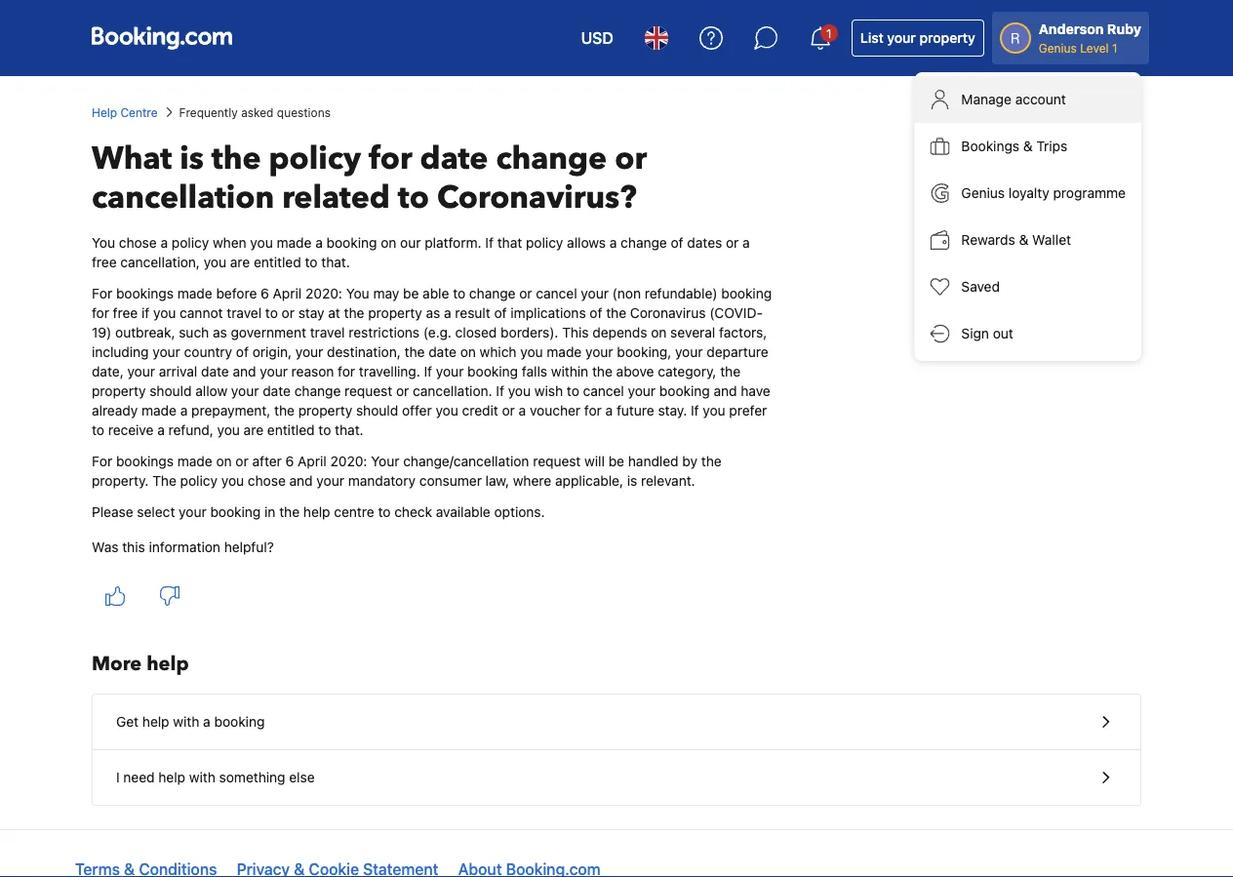 Task type: locate. For each thing, give the bounding box(es) containing it.
of up 'depends'
[[590, 305, 602, 321]]

of
[[671, 235, 683, 251], [494, 305, 507, 321], [590, 305, 602, 321], [236, 344, 249, 360]]

0 horizontal spatial request
[[344, 383, 392, 399]]

property up manage
[[920, 30, 975, 46]]

0 horizontal spatial chose
[[119, 235, 157, 251]]

a left future
[[605, 402, 613, 419]]

(covid-
[[709, 305, 763, 321]]

0 vertical spatial travel
[[227, 305, 262, 321]]

manage account link
[[915, 76, 1141, 123]]

this
[[562, 324, 589, 340]]

policy inside for bookings made on or after 6 april 2020: your change/cancellation request will be handled by the property. the policy you chose and your mandatory consumer law, where applicable, is relevant.
[[180, 473, 218, 489]]

1 horizontal spatial cancel
[[583, 383, 624, 399]]

0 vertical spatial with
[[173, 714, 199, 730]]

1 horizontal spatial be
[[608, 453, 624, 469]]

1 vertical spatial bookings
[[116, 453, 174, 469]]

&
[[1023, 138, 1033, 154], [1019, 232, 1029, 248]]

centre
[[334, 504, 374, 520]]

after
[[252, 453, 282, 469]]

1 vertical spatial is
[[627, 473, 637, 489]]

of inside you chose a policy when you made a booking on our platform. if that policy allows a change of dates or a free cancellation, you are entitled to that.
[[671, 235, 683, 251]]

the right at
[[344, 305, 364, 321]]

0 horizontal spatial travel
[[227, 305, 262, 321]]

help centre
[[92, 105, 158, 119]]

bookings inside for bookings made on or after 6 april 2020: your change/cancellation request will be handled by the property. the policy you chose and your mandatory consumer law, where applicable, is relevant.
[[116, 453, 174, 469]]

0 horizontal spatial be
[[403, 285, 419, 301]]

borders).
[[501, 324, 558, 340]]

0 vertical spatial that.
[[321, 254, 350, 270]]

free inside you chose a policy when you made a booking on our platform. if that policy allows a change of dates or a free cancellation, you are entitled to that.
[[92, 254, 117, 270]]

1 horizontal spatial 6
[[285, 453, 294, 469]]

else
[[289, 769, 315, 785]]

a left the refund, at the top left of page
[[157, 422, 165, 438]]

the down the (e.g. at the left of the page
[[404, 344, 425, 360]]

1 horizontal spatial 1
[[1112, 41, 1118, 55]]

be right may
[[403, 285, 419, 301]]

2 horizontal spatial and
[[714, 383, 737, 399]]

0 vertical spatial 1
[[826, 26, 832, 40]]

0 vertical spatial 2020:
[[305, 285, 342, 301]]

be inside for bookings made before 6 april 2020: you may be able to change or cancel your (non refundable) booking for free if you cannot travel to or stay at the property as a result of implications of the coronavirus (covid- 19) outbreak, such as government travel restrictions (e.g. closed borders). this depends on several factors, including your country of origin, your destination, the date on which you made your booking, your departure date, your arrival date and your reason for travelling. if your booking falls within the above category, the property should allow your date change request or cancellation. if you wish to cancel your booking and have already made a prepayment, the property should offer you credit or a voucher for a future stay. if you prefer to receive a refund, you are entitled to that.
[[403, 285, 419, 301]]

1 vertical spatial &
[[1019, 232, 1029, 248]]

1 vertical spatial be
[[608, 453, 624, 469]]

are down when
[[230, 254, 250, 270]]

on
[[381, 235, 396, 251], [651, 324, 667, 340], [460, 344, 476, 360], [216, 453, 232, 469]]

2 vertical spatial and
[[289, 473, 313, 489]]

april right after on the bottom left of page
[[298, 453, 327, 469]]

0 horizontal spatial 1
[[826, 26, 832, 40]]

entitled inside you chose a policy when you made a booking on our platform. if that policy allows a change of dates or a free cancellation, you are entitled to that.
[[254, 254, 301, 270]]

1 horizontal spatial is
[[627, 473, 637, 489]]

2020: left your
[[330, 453, 367, 469]]

and
[[233, 363, 256, 380], [714, 383, 737, 399], [289, 473, 313, 489]]

above
[[616, 363, 654, 380]]

or inside you chose a policy when you made a booking on our platform. if that policy allows a change of dates or a free cancellation, you are entitled to that.
[[726, 235, 739, 251]]

for inside what is the policy for date change or cancellation related to coronavirus?
[[369, 138, 412, 180]]

property.
[[92, 473, 149, 489]]

allows
[[567, 235, 606, 251]]

should
[[149, 383, 192, 399], [356, 402, 398, 419]]

1 horizontal spatial should
[[356, 402, 398, 419]]

0 vertical spatial entitled
[[254, 254, 301, 270]]

to up the 'stay' at left top
[[305, 254, 318, 270]]

booking inside get help with a booking button
[[214, 714, 265, 730]]

date inside what is the policy for date change or cancellation related to coronavirus?
[[420, 138, 488, 180]]

manage account
[[961, 91, 1066, 107]]

and inside for bookings made on or after 6 april 2020: your change/cancellation request will be handled by the property. the policy you chose and your mandatory consumer law, where applicable, is relevant.
[[289, 473, 313, 489]]

if
[[142, 305, 150, 321]]

bookings up the
[[116, 453, 174, 469]]

wallet
[[1032, 232, 1071, 248]]

policy up the cancellation,
[[172, 235, 209, 251]]

your down 'depends'
[[585, 344, 613, 360]]

handled
[[628, 453, 679, 469]]

1 vertical spatial and
[[714, 383, 737, 399]]

ruby
[[1107, 21, 1141, 37]]

request down travelling.
[[344, 383, 392, 399]]

1 horizontal spatial as
[[426, 305, 440, 321]]

outbreak,
[[115, 324, 175, 340]]

anderson
[[1039, 21, 1104, 37]]

0 horizontal spatial genius
[[961, 185, 1005, 201]]

a up i need help with something else
[[203, 714, 210, 730]]

0 horizontal spatial 6
[[261, 285, 269, 301]]

request
[[344, 383, 392, 399], [533, 453, 581, 469]]

change
[[496, 138, 607, 180], [621, 235, 667, 251], [469, 285, 516, 301], [294, 383, 341, 399]]

for
[[369, 138, 412, 180], [92, 305, 109, 321], [338, 363, 355, 380], [584, 402, 602, 419]]

for right voucher
[[584, 402, 602, 419]]

to inside you chose a policy when you made a booking on our platform. if that policy allows a change of dates or a free cancellation, you are entitled to that.
[[305, 254, 318, 270]]

1 vertical spatial are
[[244, 422, 263, 438]]

0 vertical spatial free
[[92, 254, 117, 270]]

6 inside for bookings made before 6 april 2020: you may be able to change or cancel your (non refundable) booking for free if you cannot travel to or stay at the property as a result of implications of the coronavirus (covid- 19) outbreak, such as government travel restrictions (e.g. closed borders). this depends on several factors, including your country of origin, your destination, the date on which you made your booking, your departure date, your arrival date and your reason for travelling. if your booking falls within the above category, the property should allow your date change request or cancellation. if you wish to cancel your booking and have already made a prepayment, the property should offer you credit or a voucher for a future stay. if you prefer to receive a refund, you are entitled to that.
[[261, 285, 269, 301]]

with
[[173, 714, 199, 730], [189, 769, 215, 785]]

1 vertical spatial with
[[189, 769, 215, 785]]

2020:
[[305, 285, 342, 301], [330, 453, 367, 469]]

free left if
[[113, 305, 138, 321]]

bookings
[[116, 285, 174, 301], [116, 453, 174, 469]]

april up the 'stay' at left top
[[273, 285, 302, 301]]

with right get
[[173, 714, 199, 730]]

on down the "closed"
[[460, 344, 476, 360]]

1 horizontal spatial you
[[346, 285, 369, 301]]

& left the wallet
[[1019, 232, 1029, 248]]

0 vertical spatial chose
[[119, 235, 157, 251]]

1 vertical spatial 1
[[1112, 41, 1118, 55]]

date,
[[92, 363, 124, 380]]

you inside for bookings made on or after 6 april 2020: your change/cancellation request will be handled by the property. the policy you chose and your mandatory consumer law, where applicable, is relevant.
[[221, 473, 244, 489]]

chose inside you chose a policy when you made a booking on our platform. if that policy allows a change of dates or a free cancellation, you are entitled to that.
[[119, 235, 157, 251]]

1 vertical spatial that.
[[335, 422, 364, 438]]

on inside you chose a policy when you made a booking on our platform. if that policy allows a change of dates or a free cancellation, you are entitled to that.
[[381, 235, 396, 251]]

for
[[92, 285, 112, 301], [92, 453, 112, 469]]

1 vertical spatial 6
[[285, 453, 294, 469]]

you chose a policy when you made a booking on our platform. if that policy allows a change of dates or a free cancellation, you are entitled to that.
[[92, 235, 750, 270]]

for for for bookings made on or after 6 april 2020: your change/cancellation request will be handled by the property. the policy you chose and your mandatory consumer law, where applicable, is relevant.
[[92, 453, 112, 469]]

saved link
[[915, 263, 1141, 310]]

a
[[160, 235, 168, 251], [315, 235, 323, 251], [610, 235, 617, 251], [743, 235, 750, 251], [444, 305, 451, 321], [180, 402, 188, 419], [519, 402, 526, 419], [605, 402, 613, 419], [157, 422, 165, 438], [203, 714, 210, 730]]

if left that
[[485, 235, 494, 251]]

have
[[741, 383, 770, 399]]

saved
[[961, 279, 1000, 295]]

0 horizontal spatial you
[[92, 235, 115, 251]]

0 vertical spatial for
[[92, 285, 112, 301]]

april inside for bookings made before 6 april 2020: you may be able to change or cancel your (non refundable) booking for free if you cannot travel to or stay at the property as a result of implications of the coronavirus (covid- 19) outbreak, such as government travel restrictions (e.g. closed borders). this depends on several factors, including your country of origin, your destination, the date on which you made your booking, your departure date, your arrival date and your reason for travelling. if your booking falls within the above category, the property should allow your date change request or cancellation. if you wish to cancel your booking and have already made a prepayment, the property should offer you credit or a voucher for a future stay. if you prefer to receive a refund, you are entitled to that.
[[273, 285, 302, 301]]

select
[[137, 504, 175, 520]]

2 bookings from the top
[[116, 453, 174, 469]]

0 vertical spatial you
[[92, 235, 115, 251]]

origin,
[[252, 344, 292, 360]]

change inside what is the policy for date change or cancellation related to coronavirus?
[[496, 138, 607, 180]]

refund,
[[168, 422, 213, 438]]

with inside button
[[173, 714, 199, 730]]

cannot
[[180, 305, 223, 321]]

1 horizontal spatial and
[[289, 473, 313, 489]]

booking down the related
[[326, 235, 377, 251]]

1 inside button
[[826, 26, 832, 40]]

country
[[184, 344, 232, 360]]

for inside for bookings made on or after 6 april 2020: your change/cancellation request will be handled by the property. the policy you chose and your mandatory consumer law, where applicable, is relevant.
[[92, 453, 112, 469]]

of right result
[[494, 305, 507, 321]]

help
[[303, 504, 330, 520], [147, 651, 189, 678], [142, 714, 169, 730], [158, 769, 185, 785]]

chose up the cancellation,
[[119, 235, 157, 251]]

booking.com online hotel reservations image
[[92, 26, 232, 50]]

6 right after on the bottom left of page
[[285, 453, 294, 469]]

0 vertical spatial 6
[[261, 285, 269, 301]]

1 vertical spatial you
[[346, 285, 369, 301]]

should down arrival
[[149, 383, 192, 399]]

request up where
[[533, 453, 581, 469]]

stay.
[[658, 402, 687, 419]]

0 vertical spatial genius
[[1039, 41, 1077, 55]]

help right get
[[142, 714, 169, 730]]

and down origin,
[[233, 363, 256, 380]]

1 right level
[[1112, 41, 1118, 55]]

entitled inside for bookings made before 6 april 2020: you may be able to change or cancel your (non refundable) booking for free if you cannot travel to or stay at the property as a result of implications of the coronavirus (covid- 19) outbreak, such as government travel restrictions (e.g. closed borders). this depends on several factors, including your country of origin, your destination, the date on which you made your booking, your departure date, your arrival date and your reason for travelling. if your booking falls within the above category, the property should allow your date change request or cancellation. if you wish to cancel your booking and have already made a prepayment, the property should offer you credit or a voucher for a future stay. if you prefer to receive a refund, you are entitled to that.
[[267, 422, 315, 438]]

for up property.
[[92, 453, 112, 469]]

0 vertical spatial are
[[230, 254, 250, 270]]

please select your booking in the help centre to check available options.
[[92, 504, 545, 520]]

19)
[[92, 324, 112, 340]]

rewards & wallet link
[[915, 217, 1141, 263]]

2020: up at
[[305, 285, 342, 301]]

is inside what is the policy for date change or cancellation related to coronavirus?
[[180, 138, 204, 180]]

genius loyalty programme link
[[915, 170, 1141, 217]]

& left the trips in the right of the page
[[1023, 138, 1033, 154]]

and up the prefer
[[714, 383, 737, 399]]

0 horizontal spatial should
[[149, 383, 192, 399]]

be right will
[[608, 453, 624, 469]]

0 vertical spatial is
[[180, 138, 204, 180]]

cancel up implications
[[536, 285, 577, 301]]

you left may
[[346, 285, 369, 301]]

stay
[[298, 305, 324, 321]]

bookings up if
[[116, 285, 174, 301]]

1 vertical spatial for
[[92, 453, 112, 469]]

get help with a booking button
[[93, 695, 1140, 750]]

1 vertical spatial request
[[533, 453, 581, 469]]

be inside for bookings made on or after 6 april 2020: your change/cancellation request will be handled by the property. the policy you chose and your mandatory consumer law, where applicable, is relevant.
[[608, 453, 624, 469]]

that. inside for bookings made before 6 april 2020: you may be able to change or cancel your (non refundable) booking for free if you cannot travel to or stay at the property as a result of implications of the coronavirus (covid- 19) outbreak, such as government travel restrictions (e.g. closed borders). this depends on several factors, including your country of origin, your destination, the date on which you made your booking, your departure date, your arrival date and your reason for travelling. if your booking falls within the above category, the property should allow your date change request or cancellation. if you wish to cancel your booking and have already made a prepayment, the property should offer you credit or a voucher for a future stay. if you prefer to receive a refund, you are entitled to that.
[[335, 422, 364, 438]]

that.
[[321, 254, 350, 270], [335, 422, 364, 438]]

your up please select your booking in the help centre to check available options.
[[316, 473, 344, 489]]

the down departure at the top right of page
[[720, 363, 741, 380]]

made down the refund, at the top left of page
[[177, 453, 212, 469]]

property down may
[[368, 305, 422, 321]]

0 horizontal spatial as
[[213, 324, 227, 340]]

made down the related
[[277, 235, 312, 251]]

chose down after on the bottom left of page
[[248, 473, 286, 489]]

0 vertical spatial be
[[403, 285, 419, 301]]

as down able
[[426, 305, 440, 321]]

may
[[373, 285, 399, 301]]

your down 'including'
[[127, 363, 155, 380]]

2020: inside for bookings made before 6 april 2020: you may be able to change or cancel your (non refundable) booking for free if you cannot travel to or stay at the property as a result of implications of the coronavirus (covid- 19) outbreak, such as government travel restrictions (e.g. closed borders). this depends on several factors, including your country of origin, your destination, the date on which you made your booking, your departure date, your arrival date and your reason for travelling. if your booking falls within the above category, the property should allow your date change request or cancellation. if you wish to cancel your booking and have already made a prepayment, the property should offer you credit or a voucher for a future stay. if you prefer to receive a refund, you are entitled to that.
[[305, 285, 342, 301]]

policy right the
[[180, 473, 218, 489]]

of left "dates"
[[671, 235, 683, 251]]

bookings & trips link
[[915, 123, 1141, 170]]

on left our
[[381, 235, 396, 251]]

1 vertical spatial entitled
[[267, 422, 315, 438]]

arrival
[[159, 363, 197, 380]]

prepayment,
[[191, 402, 271, 419]]

factors,
[[719, 324, 767, 340]]

the down frequently asked questions
[[212, 138, 261, 180]]

the
[[152, 473, 176, 489]]

0 horizontal spatial is
[[180, 138, 204, 180]]

0 vertical spatial bookings
[[116, 285, 174, 301]]

help right need
[[158, 769, 185, 785]]

1
[[826, 26, 832, 40], [1112, 41, 1118, 55]]

is down handled
[[627, 473, 637, 489]]

you inside you chose a policy when you made a booking on our platform. if that policy allows a change of dates or a free cancellation, you are entitled to that.
[[92, 235, 115, 251]]

bookings inside for bookings made before 6 april 2020: you may be able to change or cancel your (non refundable) booking for free if you cannot travel to or stay at the property as a result of implications of the coronavirus (covid- 19) outbreak, such as government travel restrictions (e.g. closed borders). this depends on several factors, including your country of origin, your destination, the date on which you made your booking, your departure date, your arrival date and your reason for travelling. if your booking falls within the above category, the property should allow your date change request or cancellation. if you wish to cancel your booking and have already made a prepayment, the property should offer you credit or a voucher for a future stay. if you prefer to receive a refund, you are entitled to that.
[[116, 285, 174, 301]]

your
[[887, 30, 916, 46], [581, 285, 609, 301], [153, 344, 180, 360], [295, 344, 323, 360], [585, 344, 613, 360], [675, 344, 703, 360], [127, 363, 155, 380], [260, 363, 288, 380], [436, 363, 464, 380], [231, 383, 259, 399], [628, 383, 656, 399], [316, 473, 344, 489], [179, 504, 207, 520]]

be
[[403, 285, 419, 301], [608, 453, 624, 469]]

0 vertical spatial april
[[273, 285, 302, 301]]

help right more
[[147, 651, 189, 678]]

change up allows
[[496, 138, 607, 180]]

this
[[122, 539, 145, 555]]

on left after on the bottom left of page
[[216, 453, 232, 469]]

chose
[[119, 235, 157, 251], [248, 473, 286, 489]]

1 vertical spatial travel
[[310, 324, 345, 340]]

the right within
[[592, 363, 613, 380]]

1 bookings from the top
[[116, 285, 174, 301]]

1 vertical spatial 2020:
[[330, 453, 367, 469]]

as
[[426, 305, 440, 321], [213, 324, 227, 340]]

6 inside for bookings made on or after 6 april 2020: your change/cancellation request will be handled by the property. the policy you chose and your mandatory consumer law, where applicable, is relevant.
[[285, 453, 294, 469]]

law,
[[486, 473, 509, 489]]

0 vertical spatial &
[[1023, 138, 1033, 154]]

change up the (non
[[621, 235, 667, 251]]

6 right before
[[261, 285, 269, 301]]

are down prepayment,
[[244, 422, 263, 438]]

1 for from the top
[[92, 285, 112, 301]]

in
[[264, 504, 276, 520]]

april inside for bookings made on or after 6 april 2020: your change/cancellation request will be handled by the property. the policy you chose and your mandatory consumer law, where applicable, is relevant.
[[298, 453, 327, 469]]

2 for from the top
[[92, 453, 112, 469]]

the
[[212, 138, 261, 180], [344, 305, 364, 321], [606, 305, 626, 321], [404, 344, 425, 360], [592, 363, 613, 380], [720, 363, 741, 380], [274, 402, 295, 419], [701, 453, 722, 469], [279, 504, 300, 520]]

1 horizontal spatial request
[[533, 453, 581, 469]]

the right by
[[701, 453, 722, 469]]

for inside for bookings made before 6 april 2020: you may be able to change or cancel your (non refundable) booking for free if you cannot travel to or stay at the property as a result of implications of the coronavirus (covid- 19) outbreak, such as government travel restrictions (e.g. closed borders). this depends on several factors, including your country of origin, your destination, the date on which you made your booking, your departure date, your arrival date and your reason for travelling. if your booking falls within the above category, the property should allow your date change request or cancellation. if you wish to cancel your booking and have already made a prepayment, the property should offer you credit or a voucher for a future stay. if you prefer to receive a refund, you are entitled to that.
[[92, 285, 112, 301]]

1 left list
[[826, 26, 832, 40]]

0 vertical spatial cancel
[[536, 285, 577, 301]]

when
[[213, 235, 246, 251]]

made up within
[[547, 344, 582, 360]]

a right allows
[[610, 235, 617, 251]]

to up our
[[398, 177, 429, 219]]

entitled
[[254, 254, 301, 270], [267, 422, 315, 438]]

departure
[[707, 344, 768, 360]]

0 vertical spatial as
[[426, 305, 440, 321]]

should left offer
[[356, 402, 398, 419]]

2020: inside for bookings made on or after 6 april 2020: your change/cancellation request will be handled by the property. the policy you chose and your mandatory consumer law, where applicable, is relevant.
[[330, 453, 367, 469]]

your right list
[[887, 30, 916, 46]]

for bookings made before 6 april 2020: you may be able to change or cancel your (non refundable) booking for free if you cannot travel to or stay at the property as a result of implications of the coronavirus (covid- 19) outbreak, such as government travel restrictions (e.g. closed borders). this depends on several factors, including your country of origin, your destination, the date on which you made your booking, your departure date, your arrival date and your reason for travelling. if your booking falls within the above category, the property should allow your date change request or cancellation. if you wish to cancel your booking and have already made a prepayment, the property should offer you credit or a voucher for a future stay. if you prefer to receive a refund, you are entitled to that.
[[92, 285, 772, 438]]

to up 'government'
[[265, 305, 278, 321]]

help inside button
[[142, 714, 169, 730]]

result
[[455, 305, 491, 321]]

to down already
[[92, 422, 104, 438]]

1 horizontal spatial genius
[[1039, 41, 1077, 55]]

1 vertical spatial chose
[[248, 473, 286, 489]]

1 horizontal spatial chose
[[248, 473, 286, 489]]

0 horizontal spatial and
[[233, 363, 256, 380]]

booking down category,
[[659, 383, 710, 399]]

0 vertical spatial request
[[344, 383, 392, 399]]

1 vertical spatial free
[[113, 305, 138, 321]]

1 vertical spatial april
[[298, 453, 327, 469]]

help inside "button"
[[158, 769, 185, 785]]

more help
[[92, 651, 189, 678]]

entitled up after on the bottom left of page
[[267, 422, 315, 438]]

you down 'borders).'
[[520, 344, 543, 360]]

anderson ruby genius level 1
[[1039, 21, 1141, 55]]

reason
[[291, 363, 334, 380]]

1 horizontal spatial travel
[[310, 324, 345, 340]]

more
[[92, 651, 142, 678]]



Task type: vqa. For each thing, say whether or not it's contained in the screenshot.
INSURANCE
no



Task type: describe. For each thing, give the bounding box(es) containing it.
your up future
[[628, 383, 656, 399]]

you down prepayment,
[[217, 422, 240, 438]]

programme
[[1053, 185, 1126, 201]]

i need help with something else button
[[93, 750, 1140, 805]]

change up result
[[469, 285, 516, 301]]

offer
[[402, 402, 432, 419]]

your up reason
[[295, 344, 323, 360]]

questions
[[277, 105, 331, 119]]

at
[[328, 305, 340, 321]]

helpful?
[[224, 539, 274, 555]]

your up arrival
[[153, 344, 180, 360]]

by
[[682, 453, 698, 469]]

booking up '(covid-'
[[721, 285, 772, 301]]

that. inside you chose a policy when you made a booking on our platform. if that policy allows a change of dates or a free cancellation, you are entitled to that.
[[321, 254, 350, 270]]

coronavirus?
[[437, 177, 637, 219]]

receive
[[108, 422, 154, 438]]

closed
[[455, 324, 497, 340]]

wish
[[534, 383, 563, 399]]

several
[[670, 324, 715, 340]]

chose inside for bookings made on or after 6 april 2020: your change/cancellation request will be handled by the property. the policy you chose and your mandatory consumer law, where applicable, is relevant.
[[248, 473, 286, 489]]

0 vertical spatial and
[[233, 363, 256, 380]]

trips
[[1037, 138, 1067, 154]]

for for for bookings made before 6 april 2020: you may be able to change or cancel your (non refundable) booking for free if you cannot travel to or stay at the property as a result of implications of the coronavirus (covid- 19) outbreak, such as government travel restrictions (e.g. closed borders). this depends on several factors, including your country of origin, your destination, the date on which you made your booking, your departure date, your arrival date and your reason for travelling. if your booking falls within the above category, the property should allow your date change request or cancellation. if you wish to cancel your booking and have already made a prepayment, the property should offer you credit or a voucher for a future stay. if you prefer to receive a refund, you are entitled to that.
[[92, 285, 112, 301]]

government
[[231, 324, 306, 340]]

change/cancellation
[[403, 453, 529, 469]]

booking left in
[[210, 504, 261, 520]]

a down the related
[[315, 235, 323, 251]]

booking inside you chose a policy when you made a booking on our platform. if that policy allows a change of dates or a free cancellation, you are entitled to that.
[[326, 235, 377, 251]]

you left the prefer
[[703, 402, 725, 419]]

(non
[[612, 285, 641, 301]]

was
[[92, 539, 119, 555]]

or inside for bookings made on or after 6 april 2020: your change/cancellation request will be handled by the property. the policy you chose and your mandatory consumer law, where applicable, is relevant.
[[235, 453, 248, 469]]

on down the coronavirus
[[651, 324, 667, 340]]

you down cancellation.
[[436, 402, 458, 419]]

a up the refund, at the top left of page
[[180, 402, 188, 419]]

made up cannot
[[177, 285, 212, 301]]

to down reason
[[318, 422, 331, 438]]

if up cancellation.
[[424, 363, 432, 380]]

date up allow
[[201, 363, 229, 380]]

account
[[1015, 91, 1066, 107]]

allow
[[195, 383, 227, 399]]

was this information helpful?
[[92, 539, 274, 555]]

your left the (non
[[581, 285, 609, 301]]

before
[[216, 285, 257, 301]]

bookings for for
[[116, 285, 174, 301]]

0 horizontal spatial cancel
[[536, 285, 577, 301]]

your up prepayment,
[[231, 383, 259, 399]]

get help with a booking
[[116, 714, 265, 730]]

falls
[[522, 363, 547, 380]]

for up 19)
[[92, 305, 109, 321]]

rewards
[[961, 232, 1015, 248]]

get
[[116, 714, 139, 730]]

the down reason
[[274, 402, 295, 419]]

related
[[282, 177, 390, 219]]

date down origin,
[[263, 383, 291, 399]]

frequently
[[179, 105, 238, 119]]

1 vertical spatial genius
[[961, 185, 1005, 201]]

will
[[585, 453, 605, 469]]

your inside for bookings made on or after 6 april 2020: your change/cancellation request will be handled by the property. the policy you chose and your mandatory consumer law, where applicable, is relevant.
[[316, 473, 344, 489]]

which
[[480, 344, 517, 360]]

1 vertical spatial as
[[213, 324, 227, 340]]

the right in
[[279, 504, 300, 520]]

list your property link
[[851, 20, 984, 57]]

1 vertical spatial cancel
[[583, 383, 624, 399]]

asked
[[241, 105, 274, 119]]

a inside get help with a booking button
[[203, 714, 210, 730]]

travelling.
[[359, 363, 420, 380]]

genius inside anderson ruby genius level 1
[[1039, 41, 1077, 55]]

voucher
[[530, 402, 581, 419]]

a up the (e.g. at the left of the page
[[444, 305, 451, 321]]

1 inside anderson ruby genius level 1
[[1112, 41, 1118, 55]]

loyalty
[[1009, 185, 1049, 201]]

help left centre
[[303, 504, 330, 520]]

& for wallet
[[1019, 232, 1029, 248]]

on inside for bookings made on or after 6 april 2020: your change/cancellation request will be handled by the property. the policy you chose and your mandatory consumer law, where applicable, is relevant.
[[216, 453, 232, 469]]

to inside what is the policy for date change or cancellation related to coronavirus?
[[398, 177, 429, 219]]

a left voucher
[[519, 402, 526, 419]]

cancellation,
[[120, 254, 200, 270]]

able
[[423, 285, 449, 301]]

check
[[394, 504, 432, 520]]

to down within
[[567, 383, 579, 399]]

sign
[[961, 325, 989, 341]]

if right stay.
[[691, 402, 699, 419]]

future
[[617, 402, 654, 419]]

0 vertical spatial should
[[149, 383, 192, 399]]

usd button
[[569, 15, 625, 61]]

request inside for bookings made on or after 6 april 2020: your change/cancellation request will be handled by the property. the policy you chose and your mandatory consumer law, where applicable, is relevant.
[[533, 453, 581, 469]]

property down reason
[[298, 402, 352, 419]]

request inside for bookings made before 6 april 2020: you may be able to change or cancel your (non refundable) booking for free if you cannot travel to or stay at the property as a result of implications of the coronavirus (covid- 19) outbreak, such as government travel restrictions (e.g. closed borders). this depends on several factors, including your country of origin, your destination, the date on which you made your booking, your departure date, your arrival date and your reason for travelling. if your booking falls within the above category, the property should allow your date change request or cancellation. if you wish to cancel your booking and have already made a prepayment, the property should offer you credit or a voucher for a future stay. if you prefer to receive a refund, you are entitled to that.
[[344, 383, 392, 399]]

& for trips
[[1023, 138, 1033, 154]]

you inside for bookings made before 6 april 2020: you may be able to change or cancel your (non refundable) booking for free if you cannot travel to or stay at the property as a result of implications of the coronavirus (covid- 19) outbreak, such as government travel restrictions (e.g. closed borders). this depends on several factors, including your country of origin, your destination, the date on which you made your booking, your departure date, your arrival date and your reason for travelling. if your booking falls within the above category, the property should allow your date change request or cancellation. if you wish to cancel your booking and have already made a prepayment, the property should offer you credit or a voucher for a future stay. if you prefer to receive a refund, you are entitled to that.
[[346, 285, 369, 301]]

1 vertical spatial should
[[356, 402, 398, 419]]

help centre button
[[92, 103, 158, 121]]

the up 'depends'
[[606, 305, 626, 321]]

you right if
[[153, 305, 176, 321]]

bookings for policy
[[116, 453, 174, 469]]

free inside for bookings made before 6 april 2020: you may be able to change or cancel your (non refundable) booking for free if you cannot travel to or stay at the property as a result of implications of the coronavirus (covid- 19) outbreak, such as government travel restrictions (e.g. closed borders). this depends on several factors, including your country of origin, your destination, the date on which you made your booking, your departure date, your arrival date and your reason for travelling. if your booking falls within the above category, the property should allow your date change request or cancellation. if you wish to cancel your booking and have already made a prepayment, the property should offer you credit or a voucher for a future stay. if you prefer to receive a refund, you are entitled to that.
[[113, 305, 138, 321]]

consumer
[[419, 473, 482, 489]]

out
[[993, 325, 1013, 341]]

bookings & trips
[[961, 138, 1067, 154]]

a right "dates"
[[743, 235, 750, 251]]

are inside for bookings made before 6 april 2020: you may be able to change or cancel your (non refundable) booking for free if you cannot travel to or stay at the property as a result of implications of the coronavirus (covid- 19) outbreak, such as government travel restrictions (e.g. closed borders). this depends on several factors, including your country of origin, your destination, the date on which you made your booking, your departure date, your arrival date and your reason for travelling. if your booking falls within the above category, the property should allow your date change request or cancellation. if you wish to cancel your booking and have already made a prepayment, the property should offer you credit or a voucher for a future stay. if you prefer to receive a refund, you are entitled to that.
[[244, 422, 263, 438]]

the inside for bookings made on or after 6 april 2020: your change/cancellation request will be handled by the property. the policy you chose and your mandatory consumer law, where applicable, is relevant.
[[701, 453, 722, 469]]

your up category,
[[675, 344, 703, 360]]

for down destination,
[[338, 363, 355, 380]]

are inside you chose a policy when you made a booking on our platform. if that policy allows a change of dates or a free cancellation, you are entitled to that.
[[230, 254, 250, 270]]

list your property
[[860, 30, 975, 46]]

policy inside what is the policy for date change or cancellation related to coronavirus?
[[269, 138, 361, 180]]

your up cancellation.
[[436, 363, 464, 380]]

level
[[1080, 41, 1109, 55]]

made inside you chose a policy when you made a booking on our platform. if that policy allows a change of dates or a free cancellation, you are entitled to that.
[[277, 235, 312, 251]]

your up information
[[179, 504, 207, 520]]

(e.g.
[[423, 324, 452, 340]]

frequently asked questions
[[179, 105, 331, 119]]

if inside you chose a policy when you made a booking on our platform. if that policy allows a change of dates or a free cancellation, you are entitled to that.
[[485, 235, 494, 251]]

or inside what is the policy for date change or cancellation related to coronavirus?
[[615, 138, 647, 180]]

property up already
[[92, 383, 146, 399]]

if up 'credit' at the left of page
[[496, 383, 504, 399]]

bookings
[[961, 138, 1020, 154]]

policy right that
[[526, 235, 563, 251]]

you right when
[[250, 235, 273, 251]]

need
[[123, 769, 155, 785]]

a up the cancellation,
[[160, 235, 168, 251]]

your
[[371, 453, 399, 469]]

available
[[436, 504, 490, 520]]

mandatory
[[348, 473, 416, 489]]

the inside what is the policy for date change or cancellation related to coronavirus?
[[212, 138, 261, 180]]

already
[[92, 402, 138, 419]]

cancellation
[[92, 177, 274, 219]]

to left check
[[378, 504, 391, 520]]

list
[[860, 30, 884, 46]]

made up receive on the left
[[142, 402, 177, 419]]

you down falls
[[508, 383, 531, 399]]

cancellation.
[[413, 383, 492, 399]]

i
[[116, 769, 120, 785]]

made inside for bookings made on or after 6 april 2020: your change/cancellation request will be handled by the property. the policy you chose and your mandatory consumer law, where applicable, is relevant.
[[177, 453, 212, 469]]

you down when
[[204, 254, 226, 270]]

centre
[[120, 105, 158, 119]]

help
[[92, 105, 117, 119]]

coronavirus
[[630, 305, 706, 321]]

what
[[92, 138, 172, 180]]

implications
[[511, 305, 586, 321]]

our
[[400, 235, 421, 251]]

date down the (e.g. at the left of the page
[[428, 344, 456, 360]]

booking down which
[[467, 363, 518, 380]]

is inside for bookings made on or after 6 april 2020: your change/cancellation request will be handled by the property. the policy you chose and your mandatory consumer law, where applicable, is relevant.
[[627, 473, 637, 489]]

to right able
[[453, 285, 466, 301]]

with inside "button"
[[189, 769, 215, 785]]

within
[[551, 363, 588, 380]]

change down reason
[[294, 383, 341, 399]]

something
[[219, 769, 285, 785]]

of left origin,
[[236, 344, 249, 360]]

where
[[513, 473, 551, 489]]

including
[[92, 344, 149, 360]]

platform.
[[425, 235, 482, 251]]

sign out
[[961, 325, 1013, 341]]

your down origin,
[[260, 363, 288, 380]]

change inside you chose a policy when you made a booking on our platform. if that policy allows a change of dates or a free cancellation, you are entitled to that.
[[621, 235, 667, 251]]

that
[[497, 235, 522, 251]]

booking,
[[617, 344, 671, 360]]

depends
[[592, 324, 647, 340]]



